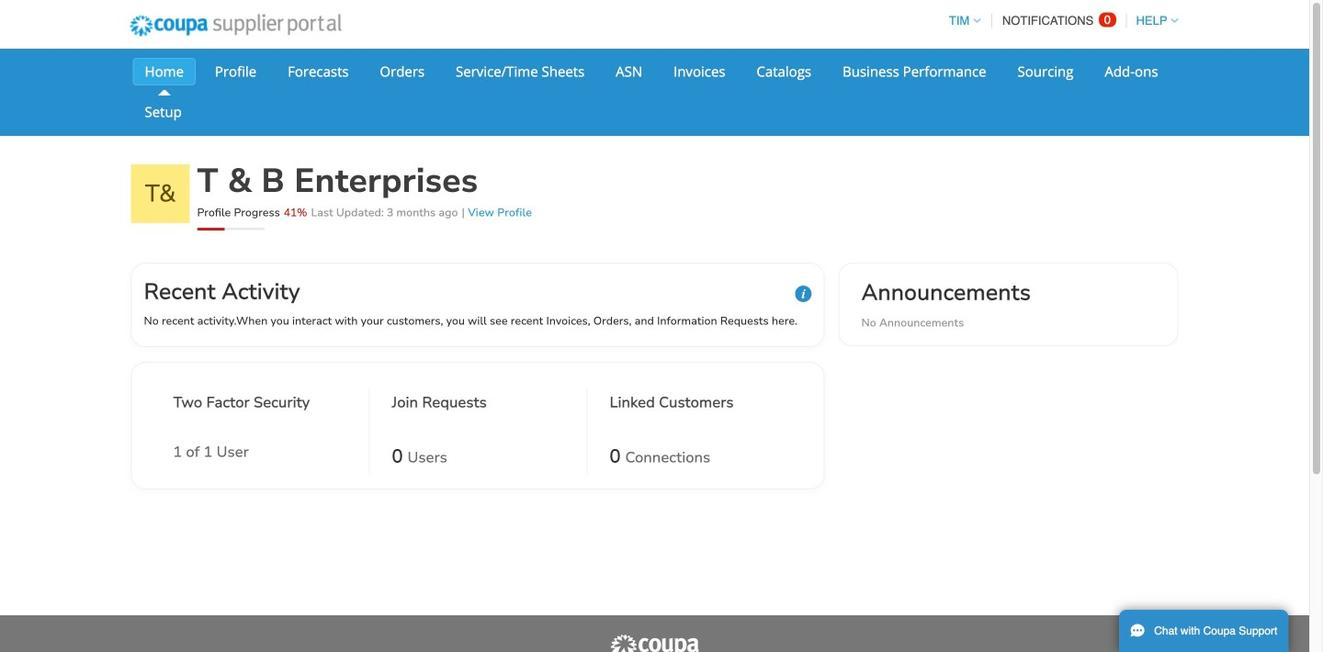 Task type: describe. For each thing, give the bounding box(es) containing it.
additional information image
[[796, 286, 812, 302]]

t& image
[[131, 165, 190, 223]]

1 horizontal spatial coupa supplier portal image
[[609, 634, 701, 653]]

0 horizontal spatial coupa supplier portal image
[[117, 3, 354, 49]]



Task type: vqa. For each thing, say whether or not it's contained in the screenshot.
the rightmost Coupa Supplier Portal "image"
yes



Task type: locate. For each thing, give the bounding box(es) containing it.
navigation
[[941, 3, 1179, 39]]

1 vertical spatial coupa supplier portal image
[[609, 634, 701, 653]]

0 vertical spatial coupa supplier portal image
[[117, 3, 354, 49]]

coupa supplier portal image
[[117, 3, 354, 49], [609, 634, 701, 653]]



